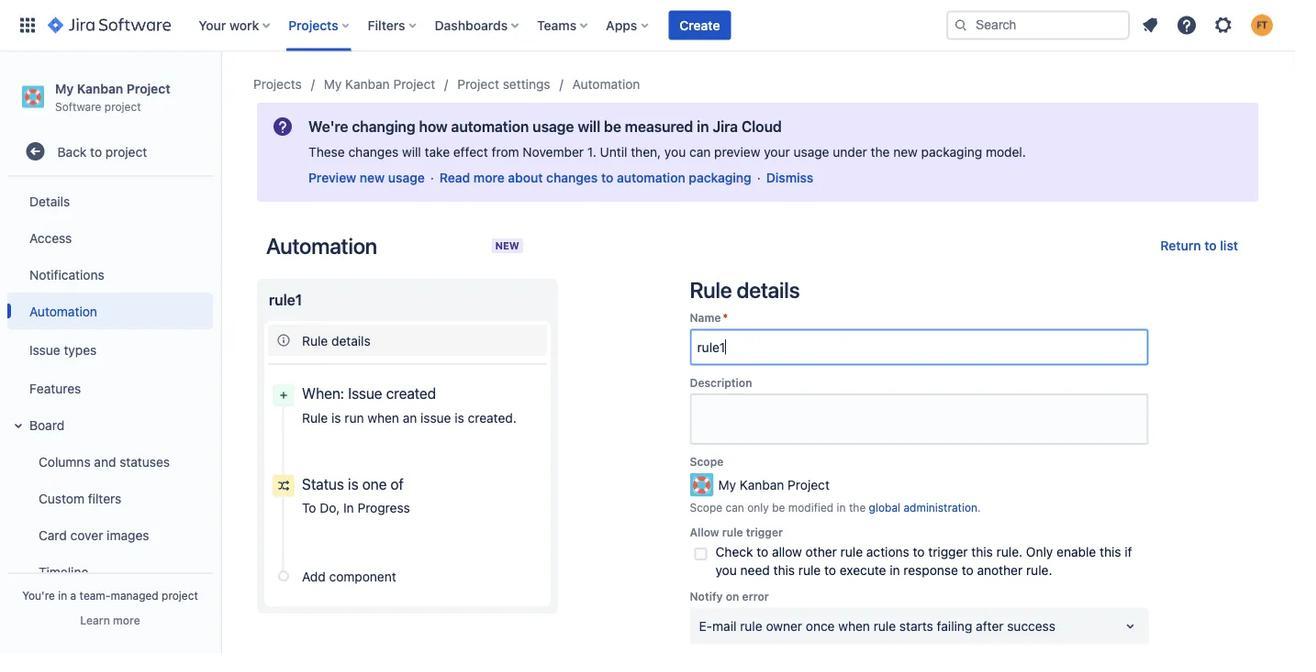 Task type: locate. For each thing, give the bounding box(es) containing it.
.
[[978, 502, 981, 515]]

name *
[[690, 312, 729, 325]]

my kanban project
[[324, 77, 436, 92], [719, 478, 830, 493]]

kanban up only
[[740, 478, 785, 493]]

packaging left model.
[[922, 145, 983, 160]]

1 horizontal spatial ·
[[757, 170, 761, 186]]

1 horizontal spatial automation
[[617, 170, 686, 186]]

to right back
[[90, 144, 102, 159]]

be up until
[[604, 118, 622, 135]]

dashboards
[[435, 17, 508, 33]]

notifications image
[[1140, 14, 1162, 36]]

0 horizontal spatial when
[[368, 411, 399, 426]]

issue
[[29, 342, 60, 358], [348, 385, 383, 403]]

trigger up response
[[929, 545, 969, 560]]

Notify on error text field
[[699, 618, 703, 636]]

2 horizontal spatial kanban
[[740, 478, 785, 493]]

project right managed
[[162, 590, 198, 602]]

the right under
[[871, 145, 890, 160]]

we're
[[309, 118, 349, 135]]

in inside we're changing how automation usage will be measured in jira cloud these changes will take effect from november 1. until then, you can preview your usage under the new packaging model.
[[697, 118, 709, 135]]

is left run
[[332, 411, 341, 426]]

usage up dismiss
[[794, 145, 830, 160]]

rule. down only
[[1027, 563, 1053, 579]]

1 horizontal spatial when
[[839, 619, 871, 634]]

to left list
[[1205, 238, 1218, 253]]

notifications
[[29, 267, 104, 282]]

rule up name *
[[690, 277, 732, 303]]

0 vertical spatial automation
[[451, 118, 529, 135]]

apps
[[606, 17, 638, 33]]

rule.
[[997, 545, 1023, 560], [1027, 563, 1053, 579]]

automation up rule1
[[266, 233, 377, 259]]

0 vertical spatial new
[[894, 145, 918, 160]]

0 horizontal spatial ·
[[431, 170, 434, 186]]

projects link
[[253, 73, 302, 96]]

this left if
[[1100, 545, 1122, 560]]

my up 'software'
[[55, 81, 74, 96]]

expand image
[[7, 415, 29, 437]]

0 vertical spatial packaging
[[922, 145, 983, 160]]

0 horizontal spatial new
[[360, 170, 385, 186]]

this up another
[[972, 545, 994, 560]]

changes up preview new usage button
[[349, 145, 399, 160]]

0 horizontal spatial details
[[332, 333, 371, 348]]

access
[[29, 230, 72, 245]]

1 vertical spatial new
[[360, 170, 385, 186]]

return
[[1161, 238, 1202, 253]]

other
[[806, 545, 837, 560]]

kanban inside my kanban project software project
[[77, 81, 123, 96]]

0 horizontal spatial automation
[[29, 304, 97, 319]]

under
[[833, 145, 868, 160]]

projects inside "dropdown button"
[[289, 17, 339, 33]]

we're changing how automation usage will be measured in jira cloud these changes will take effect from november 1. until then, you can preview your usage under the new packaging model.
[[309, 118, 1027, 160]]

cover
[[70, 528, 103, 543]]

2 vertical spatial usage
[[388, 170, 425, 186]]

1 horizontal spatial rule details
[[690, 277, 800, 303]]

0 horizontal spatial this
[[774, 563, 795, 579]]

0 vertical spatial scope
[[690, 456, 724, 469]]

Search field
[[947, 11, 1131, 40]]

is right the 'issue'
[[455, 411, 465, 426]]

Description text field
[[690, 394, 1149, 445]]

banner
[[0, 0, 1296, 51]]

2 horizontal spatial automation
[[573, 77, 641, 92]]

banner containing your work
[[0, 0, 1296, 51]]

project left settings
[[458, 77, 500, 92]]

0 horizontal spatial rule details
[[302, 333, 371, 348]]

1 horizontal spatial my
[[324, 77, 342, 92]]

project inside my kanban project software project
[[127, 81, 170, 96]]

1 horizontal spatial this
[[972, 545, 994, 560]]

1 horizontal spatial packaging
[[922, 145, 983, 160]]

project right 'software'
[[105, 100, 141, 113]]

notify on error
[[690, 591, 769, 604]]

you're
[[22, 590, 55, 602]]

0 vertical spatial projects
[[289, 17, 339, 33]]

1 vertical spatial be
[[773, 502, 786, 515]]

details inside button
[[332, 333, 371, 348]]

1 vertical spatial when
[[839, 619, 871, 634]]

issue left types
[[29, 342, 60, 358]]

projects right the work
[[289, 17, 339, 33]]

1 vertical spatial more
[[113, 614, 140, 627]]

this down allow
[[774, 563, 795, 579]]

software
[[55, 100, 101, 113]]

0 vertical spatial automation link
[[573, 73, 641, 96]]

your
[[764, 145, 791, 160]]

until
[[600, 145, 628, 160]]

custom
[[39, 491, 84, 506]]

1 vertical spatial my kanban project
[[719, 478, 830, 493]]

0 horizontal spatial packaging
[[689, 170, 752, 186]]

rule down other
[[799, 563, 821, 579]]

1 horizontal spatial usage
[[533, 118, 574, 135]]

filters
[[368, 17, 406, 33]]

scope can only be modified in the global administration .
[[690, 502, 981, 515]]

2 scope from the top
[[690, 502, 723, 515]]

you right then,
[[665, 145, 686, 160]]

0 horizontal spatial will
[[402, 145, 421, 160]]

0 vertical spatial details
[[737, 277, 800, 303]]

· left 'read'
[[431, 170, 434, 186]]

automation link up types
[[7, 293, 213, 330]]

1 · from the left
[[431, 170, 434, 186]]

rule up execute
[[841, 545, 863, 560]]

success
[[1008, 619, 1056, 634]]

0 horizontal spatial be
[[604, 118, 622, 135]]

new right under
[[894, 145, 918, 160]]

0 vertical spatial issue
[[29, 342, 60, 358]]

e-
[[699, 619, 713, 634]]

project up how
[[394, 77, 436, 92]]

to up need
[[757, 545, 769, 560]]

kanban up changing
[[345, 77, 390, 92]]

0 vertical spatial my kanban project
[[324, 77, 436, 92]]

card cover images link
[[18, 517, 213, 554]]

0 horizontal spatial trigger
[[746, 526, 783, 539]]

1 vertical spatial details
[[332, 333, 371, 348]]

1 horizontal spatial new
[[894, 145, 918, 160]]

check
[[716, 545, 754, 560]]

your work button
[[193, 11, 278, 40]]

an
[[403, 411, 417, 426]]

types
[[64, 342, 97, 358]]

1 vertical spatial automation
[[266, 233, 377, 259]]

automation inside we're changing how automation usage will be measured in jira cloud these changes will take effect from november 1. until then, you can preview your usage under the new packaging model.
[[451, 118, 529, 135]]

1 scope from the top
[[690, 456, 724, 469]]

0 horizontal spatial automation link
[[7, 293, 213, 330]]

in down actions
[[890, 563, 901, 579]]

more inside button
[[113, 614, 140, 627]]

project left sidebar navigation image
[[127, 81, 170, 96]]

automation down notifications
[[29, 304, 97, 319]]

will left take
[[402, 145, 421, 160]]

1 horizontal spatial issue
[[348, 385, 383, 403]]

my up we're
[[324, 77, 342, 92]]

1 vertical spatial rule details
[[302, 333, 371, 348]]

actions
[[867, 545, 910, 560]]

1 vertical spatial usage
[[794, 145, 830, 160]]

automation inside group
[[29, 304, 97, 319]]

2 vertical spatial rule
[[302, 411, 328, 426]]

0 horizontal spatial can
[[690, 145, 711, 160]]

projects for projects "dropdown button" on the top of page
[[289, 17, 339, 33]]

global administration link
[[869, 502, 978, 515]]

in right modified
[[837, 502, 846, 515]]

can inside we're changing how automation usage will be measured in jira cloud these changes will take effect from november 1. until then, you can preview your usage under the new packaging model.
[[690, 145, 711, 160]]

issue inside group
[[29, 342, 60, 358]]

in left jira
[[697, 118, 709, 135]]

rule. up another
[[997, 545, 1023, 560]]

None field
[[692, 331, 1148, 364]]

be right only
[[773, 502, 786, 515]]

rule details up when:
[[302, 333, 371, 348]]

automation for notifications
[[29, 304, 97, 319]]

of
[[391, 476, 404, 493]]

group
[[4, 177, 213, 654]]

you inside we're changing how automation usage will be measured in jira cloud these changes will take effect from november 1. until then, you can preview your usage under the new packaging model.
[[665, 145, 686, 160]]

0 vertical spatial rule.
[[997, 545, 1023, 560]]

dismiss button
[[767, 169, 814, 187]]

usage down take
[[388, 170, 425, 186]]

about
[[508, 170, 543, 186]]

0 vertical spatial will
[[578, 118, 601, 135]]

0 horizontal spatial is
[[332, 411, 341, 426]]

changes inside we're changing how automation usage will be measured in jira cloud these changes will take effect from november 1. until then, you can preview your usage under the new packaging model.
[[349, 145, 399, 160]]

new
[[894, 145, 918, 160], [360, 170, 385, 186]]

1 horizontal spatial the
[[871, 145, 890, 160]]

you down check
[[716, 563, 737, 579]]

projects right sidebar navigation image
[[253, 77, 302, 92]]

0 vertical spatial usage
[[533, 118, 574, 135]]

automation down apps
[[573, 77, 641, 92]]

0 horizontal spatial the
[[850, 502, 866, 515]]

1 horizontal spatial automation
[[266, 233, 377, 259]]

only
[[1027, 545, 1054, 560]]

failing
[[937, 619, 973, 634]]

can left preview
[[690, 145, 711, 160]]

access link
[[7, 220, 213, 256]]

· left dismiss
[[757, 170, 761, 186]]

the left global
[[850, 502, 866, 515]]

0 vertical spatial can
[[690, 145, 711, 160]]

1 vertical spatial packaging
[[689, 170, 752, 186]]

1 vertical spatial scope
[[690, 502, 723, 515]]

kanban up 'software'
[[77, 81, 123, 96]]

new inside we're changing how automation usage will be measured in jira cloud these changes will take effect from november 1. until then, you can preview your usage under the new packaging model.
[[894, 145, 918, 160]]

rule details up *
[[690, 277, 800, 303]]

1 horizontal spatial be
[[773, 502, 786, 515]]

0 vertical spatial the
[[871, 145, 890, 160]]

will
[[578, 118, 601, 135], [402, 145, 421, 160]]

new right preview
[[360, 170, 385, 186]]

1 vertical spatial trigger
[[929, 545, 969, 560]]

jira software image
[[48, 14, 171, 36], [48, 14, 171, 36]]

1 horizontal spatial is
[[348, 476, 359, 493]]

project inside my kanban project software project
[[105, 100, 141, 113]]

0 horizontal spatial changes
[[349, 145, 399, 160]]

automation down then,
[[617, 170, 686, 186]]

to
[[302, 501, 316, 516]]

1 vertical spatial issue
[[348, 385, 383, 403]]

if
[[1125, 545, 1133, 560]]

only
[[748, 502, 770, 515]]

more
[[474, 170, 505, 186], [113, 614, 140, 627]]

usage up november at left top
[[533, 118, 574, 135]]

scope for scope
[[690, 456, 724, 469]]

rule details
[[690, 277, 800, 303], [302, 333, 371, 348]]

1 vertical spatial rule
[[302, 333, 328, 348]]

0 vertical spatial when
[[368, 411, 399, 426]]

1 horizontal spatial details
[[737, 277, 800, 303]]

automation link down apps
[[573, 73, 641, 96]]

1 vertical spatial you
[[716, 563, 737, 579]]

these
[[309, 145, 345, 160]]

0 horizontal spatial my
[[55, 81, 74, 96]]

group containing details
[[4, 177, 213, 654]]

more down managed
[[113, 614, 140, 627]]

1 vertical spatial changes
[[547, 170, 598, 186]]

will up 1.
[[578, 118, 601, 135]]

description
[[690, 377, 753, 389]]

my kanban project up only
[[719, 478, 830, 493]]

changing
[[352, 118, 416, 135]]

1 horizontal spatial you
[[716, 563, 737, 579]]

changes down november at left top
[[547, 170, 598, 186]]

1 horizontal spatial kanban
[[345, 77, 390, 92]]

1 horizontal spatial rule.
[[1027, 563, 1053, 579]]

0 vertical spatial you
[[665, 145, 686, 160]]

scope for scope can only be modified in the global administration .
[[690, 502, 723, 515]]

0 horizontal spatial kanban
[[77, 81, 123, 96]]

0 horizontal spatial issue
[[29, 342, 60, 358]]

on
[[726, 591, 740, 604]]

columns and statuses
[[39, 454, 170, 470]]

features
[[29, 381, 81, 396]]

my up allow
[[719, 478, 737, 493]]

1 vertical spatial projects
[[253, 77, 302, 92]]

when inside when: issue created rule is run when an issue is created.
[[368, 411, 399, 426]]

appswitcher icon image
[[17, 14, 39, 36]]

rule down rule1
[[302, 333, 328, 348]]

project up modified
[[788, 478, 830, 493]]

1 vertical spatial automation
[[617, 170, 686, 186]]

you
[[665, 145, 686, 160], [716, 563, 737, 579]]

0 horizontal spatial rule.
[[997, 545, 1023, 560]]

details link
[[7, 183, 213, 220]]

be inside we're changing how automation usage will be measured in jira cloud these changes will take effect from november 1. until then, you can preview your usage under the new packaging model.
[[604, 118, 622, 135]]

november
[[523, 145, 584, 160]]

0 vertical spatial be
[[604, 118, 622, 135]]

trigger down only
[[746, 526, 783, 539]]

when left an
[[368, 411, 399, 426]]

2 horizontal spatial my
[[719, 478, 737, 493]]

details
[[737, 277, 800, 303], [332, 333, 371, 348]]

a
[[70, 590, 76, 602]]

1 vertical spatial project
[[106, 144, 147, 159]]

when right once at the right
[[839, 619, 871, 634]]

rule
[[690, 277, 732, 303], [302, 333, 328, 348], [302, 411, 328, 426]]

administration
[[904, 502, 978, 515]]

usage
[[533, 118, 574, 135], [794, 145, 830, 160], [388, 170, 425, 186]]

2 · from the left
[[757, 170, 761, 186]]

work
[[230, 17, 259, 33]]

1 vertical spatial automation link
[[7, 293, 213, 330]]

notifications link
[[7, 256, 213, 293]]

project up details link
[[106, 144, 147, 159]]

0 vertical spatial changes
[[349, 145, 399, 160]]

is left the "one"
[[348, 476, 359, 493]]

images
[[107, 528, 149, 543]]

issue up run
[[348, 385, 383, 403]]

more down from
[[474, 170, 505, 186]]

packaging down preview
[[689, 170, 752, 186]]

scope
[[690, 456, 724, 469], [690, 502, 723, 515]]

automation for project settings
[[573, 77, 641, 92]]

rule down when:
[[302, 411, 328, 426]]

automation
[[451, 118, 529, 135], [617, 170, 686, 186]]

kanban
[[345, 77, 390, 92], [77, 81, 123, 96], [740, 478, 785, 493]]

1 vertical spatial can
[[726, 502, 745, 515]]

can left only
[[726, 502, 745, 515]]

automation up from
[[451, 118, 529, 135]]

0 vertical spatial automation
[[573, 77, 641, 92]]

0 horizontal spatial automation
[[451, 118, 529, 135]]

my kanban project up changing
[[324, 77, 436, 92]]

0 horizontal spatial you
[[665, 145, 686, 160]]



Task type: vqa. For each thing, say whether or not it's contained in the screenshot.
Add shortcut BUTTON
no



Task type: describe. For each thing, give the bounding box(es) containing it.
in
[[344, 501, 354, 516]]

read more about changes to automation packaging button
[[440, 169, 752, 187]]

add
[[302, 569, 326, 584]]

modified
[[789, 502, 834, 515]]

in left a
[[58, 590, 67, 602]]

to left another
[[962, 563, 974, 579]]

notify
[[690, 591, 723, 604]]

response
[[904, 563, 959, 579]]

statuses
[[120, 454, 170, 470]]

2 horizontal spatial this
[[1100, 545, 1122, 560]]

1 vertical spatial will
[[402, 145, 421, 160]]

rule left starts
[[874, 619, 897, 634]]

0 vertical spatial rule
[[690, 277, 732, 303]]

board button
[[7, 407, 213, 444]]

managed
[[111, 590, 159, 602]]

you're in a team-managed project
[[22, 590, 198, 602]]

back to project link
[[7, 133, 213, 170]]

measured
[[625, 118, 694, 135]]

my kanban project software project
[[55, 81, 170, 113]]

1 horizontal spatial trigger
[[929, 545, 969, 560]]

help image
[[1177, 14, 1199, 36]]

1.
[[588, 145, 597, 160]]

preview new usage button
[[309, 169, 425, 187]]

columns
[[39, 454, 91, 470]]

to up response
[[913, 545, 925, 560]]

new
[[495, 240, 520, 252]]

projects for projects link
[[253, 77, 302, 92]]

my inside my kanban project software project
[[55, 81, 74, 96]]

1 vertical spatial the
[[850, 502, 866, 515]]

how
[[419, 118, 448, 135]]

once
[[806, 619, 835, 634]]

list
[[1221, 238, 1239, 253]]

timeline
[[39, 565, 88, 580]]

1 horizontal spatial changes
[[547, 170, 598, 186]]

project settings
[[458, 77, 551, 92]]

learn more button
[[80, 614, 140, 628]]

created
[[386, 385, 436, 403]]

automation link for notifications
[[7, 293, 213, 330]]

to down until
[[602, 170, 614, 186]]

teams
[[537, 17, 577, 33]]

when: issue created rule is run when an issue is created.
[[302, 385, 517, 426]]

need
[[741, 563, 770, 579]]

error
[[743, 591, 769, 604]]

to inside button
[[1205, 238, 1218, 253]]

allow rule trigger check to allow other rule actions to trigger this rule.  only enable this if you need this rule to execute in response to another rule.
[[690, 526, 1133, 579]]

rule details button
[[268, 325, 547, 356]]

rule inside button
[[302, 333, 328, 348]]

2 horizontal spatial usage
[[794, 145, 830, 160]]

learn
[[80, 614, 110, 627]]

your
[[199, 17, 226, 33]]

0 vertical spatial more
[[474, 170, 505, 186]]

preview
[[715, 145, 761, 160]]

the inside we're changing how automation usage will be measured in jira cloud these changes will take effect from november 1. until then, you can preview your usage under the new packaging model.
[[871, 145, 890, 160]]

from
[[492, 145, 520, 160]]

sidebar navigation image
[[200, 73, 241, 110]]

and
[[94, 454, 116, 470]]

packaging inside we're changing how automation usage will be measured in jira cloud these changes will take effect from november 1. until then, you can preview your usage under the new packaging model.
[[922, 145, 983, 160]]

2 vertical spatial project
[[162, 590, 198, 602]]

your profile and settings image
[[1252, 14, 1274, 36]]

team-
[[80, 590, 111, 602]]

apps button
[[601, 11, 656, 40]]

custom filters
[[39, 491, 121, 506]]

preview new usage · read more about changes to automation packaging · dismiss
[[309, 170, 814, 186]]

dashboards button
[[429, 11, 526, 40]]

board
[[29, 418, 64, 433]]

dismiss
[[767, 170, 814, 186]]

automation link for project settings
[[573, 73, 641, 96]]

your work
[[199, 17, 259, 33]]

learn more
[[80, 614, 140, 627]]

custom filters link
[[18, 481, 213, 517]]

primary element
[[11, 0, 947, 51]]

e-mail rule owner once when rule starts failing after success
[[699, 619, 1056, 634]]

card cover images
[[39, 528, 149, 543]]

issue inside when: issue created rule is run when an issue is created.
[[348, 385, 383, 403]]

then,
[[631, 145, 661, 160]]

after
[[976, 619, 1004, 634]]

project settings link
[[458, 73, 551, 96]]

is inside status is one of to do, in progress
[[348, 476, 359, 493]]

2 horizontal spatial is
[[455, 411, 465, 426]]

another
[[978, 563, 1023, 579]]

issue types link
[[7, 330, 213, 370]]

settings image
[[1213, 14, 1235, 36]]

name
[[690, 312, 721, 325]]

rule up check
[[723, 526, 744, 539]]

to down other
[[825, 563, 837, 579]]

create button
[[669, 11, 732, 40]]

1 horizontal spatial can
[[726, 502, 745, 515]]

model.
[[986, 145, 1027, 160]]

back
[[57, 144, 87, 159]]

created.
[[468, 411, 517, 426]]

progress
[[358, 501, 410, 516]]

1 horizontal spatial will
[[578, 118, 601, 135]]

create
[[680, 17, 720, 33]]

add component button
[[268, 561, 547, 592]]

back to project
[[57, 144, 147, 159]]

1 vertical spatial rule.
[[1027, 563, 1053, 579]]

when inside notify on error element
[[839, 619, 871, 634]]

my kanban project link
[[324, 73, 436, 96]]

0 horizontal spatial my kanban project
[[324, 77, 436, 92]]

0 vertical spatial rule details
[[690, 277, 800, 303]]

1 horizontal spatial my kanban project
[[719, 478, 830, 493]]

open image
[[1120, 616, 1142, 638]]

*
[[723, 312, 729, 325]]

0 vertical spatial trigger
[[746, 526, 783, 539]]

component
[[329, 569, 397, 584]]

in inside allow rule trigger check to allow other rule actions to trigger this rule.  only enable this if you need this rule to execute in response to another rule.
[[890, 563, 901, 579]]

cloud
[[742, 118, 782, 135]]

effect
[[454, 145, 488, 160]]

rule inside when: issue created rule is run when an issue is created.
[[302, 411, 328, 426]]

enable
[[1057, 545, 1097, 560]]

execute
[[840, 563, 887, 579]]

when:
[[302, 385, 344, 403]]

rule details inside button
[[302, 333, 371, 348]]

search image
[[954, 18, 969, 33]]

one
[[362, 476, 387, 493]]

rule right mail
[[740, 619, 763, 634]]

notify on error element
[[690, 608, 1149, 645]]

status
[[302, 476, 344, 493]]

issue
[[421, 411, 451, 426]]

add component
[[302, 569, 397, 584]]

columns and statuses link
[[18, 444, 213, 481]]

you inside allow rule trigger check to allow other rule actions to trigger this rule.  only enable this if you need this rule to execute in response to another rule.
[[716, 563, 737, 579]]



